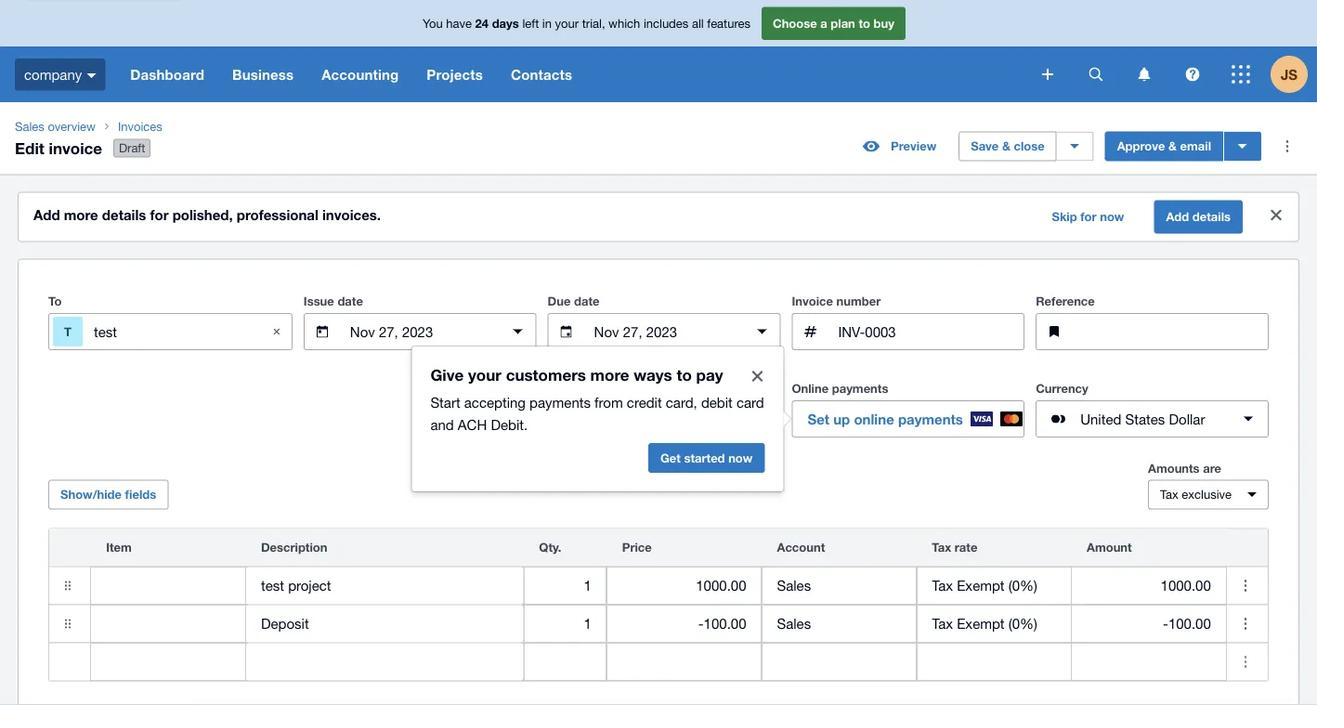 Task type: describe. For each thing, give the bounding box(es) containing it.
add more details for polished, professional invoices. status
[[19, 193, 1299, 241]]

accounting button
[[308, 46, 413, 102]]

left
[[523, 16, 539, 30]]

1 vertical spatial your
[[468, 365, 502, 384]]

online
[[792, 382, 829, 396]]

more line item options element
[[1227, 529, 1268, 566]]

payments inside set up online payments 'popup button'
[[898, 411, 963, 428]]

tax exclusive button
[[1148, 480, 1269, 510]]

issue date
[[304, 294, 363, 309]]

pay
[[696, 365, 723, 384]]

tax for tax exclusive
[[1161, 487, 1179, 502]]

choose
[[773, 16, 817, 30]]

business
[[232, 66, 294, 83]]

days
[[492, 16, 519, 30]]

accepting
[[464, 394, 526, 410]]

all
[[692, 16, 704, 30]]

Due date text field
[[592, 314, 736, 349]]

save & close button
[[959, 132, 1057, 161]]

preview
[[891, 139, 937, 153]]

date for due date
[[574, 294, 600, 309]]

1 vertical spatial more
[[591, 365, 630, 384]]

1 horizontal spatial payments
[[832, 382, 889, 396]]

business button
[[218, 46, 308, 102]]

start accepting payments from credit card, debit card and ach debit.
[[431, 394, 764, 433]]

set
[[808, 411, 830, 428]]

a
[[821, 16, 828, 30]]

dollar
[[1169, 411, 1206, 427]]

test
[[94, 324, 117, 340]]

js
[[1281, 66, 1298, 83]]

0 horizontal spatial for
[[150, 207, 169, 224]]

more inside add more details for polished, professional invoices. status
[[64, 207, 98, 224]]

give
[[431, 365, 464, 384]]

price field for description text field's quantity field
[[607, 645, 761, 680]]

get
[[661, 451, 681, 465]]

preview button
[[852, 132, 948, 161]]

edit invoice
[[15, 138, 102, 157]]

invoice line item list element
[[48, 528, 1269, 682]]

0 horizontal spatial close image
[[258, 313, 295, 350]]

svg image inside company 'popup button'
[[87, 73, 96, 78]]

edit
[[15, 138, 44, 157]]

contacts
[[511, 66, 573, 83]]

overview
[[48, 119, 96, 133]]

have
[[446, 16, 472, 30]]

get started now
[[661, 451, 753, 465]]

features
[[707, 16, 751, 30]]

projects button
[[413, 46, 497, 102]]

which
[[609, 16, 640, 30]]

Tax rate text field
[[917, 568, 1071, 604]]

0 horizontal spatial details
[[102, 207, 146, 224]]

account
[[777, 540, 825, 555]]

you have 24 days left in your trial, which includes all features
[[423, 16, 751, 30]]

set up online payments button
[[792, 401, 1025, 438]]

description
[[261, 540, 327, 555]]

tax rate
[[932, 540, 978, 555]]

quantity field for deposit text field
[[524, 606, 607, 642]]

Description text field
[[246, 568, 523, 604]]

currency
[[1036, 382, 1089, 396]]

sales overview link
[[7, 117, 103, 136]]

payments inside start accepting payments from credit card, debit card and ach debit.
[[530, 394, 591, 410]]

none field tax rate
[[917, 605, 1071, 643]]

amounts are
[[1148, 461, 1222, 475]]

js button
[[1271, 46, 1318, 102]]

Tax rate text field
[[917, 606, 1071, 642]]

up
[[834, 411, 850, 428]]

start
[[431, 394, 461, 410]]

from
[[595, 394, 623, 410]]

1 amount field from the top
[[1072, 568, 1226, 604]]

1 account text field from the top
[[762, 568, 916, 604]]

tout to set up payment services image
[[739, 358, 776, 395]]

accounting
[[322, 66, 399, 83]]

united states dollar
[[1081, 411, 1206, 427]]

online
[[854, 411, 895, 428]]

drag and drop line image for inventory item field
[[49, 605, 86, 643]]

started
[[684, 451, 725, 465]]

1 more line item options image from the top
[[1227, 567, 1264, 605]]

t
[[64, 324, 72, 339]]

quantity field for description text field
[[524, 645, 607, 680]]

price field for quantity field corresponding to deposit text field
[[607, 606, 761, 642]]

credit
[[627, 394, 662, 410]]

price
[[622, 540, 652, 555]]

0 vertical spatial to
[[859, 16, 871, 30]]

& for close
[[1003, 139, 1011, 153]]

more line item options image for amount field corresponding to quantity field corresponding to deposit text field
[[1227, 605, 1264, 643]]

show/hide
[[60, 487, 122, 502]]

Issue date text field
[[348, 314, 492, 349]]

in
[[543, 16, 552, 30]]

customers
[[506, 365, 586, 384]]



Task type: locate. For each thing, give the bounding box(es) containing it.
your up accepting
[[468, 365, 502, 384]]

1 vertical spatial now
[[729, 451, 753, 465]]

drag and drop line image
[[49, 567, 86, 605], [49, 605, 86, 643]]

your right in
[[555, 16, 579, 30]]

1 horizontal spatial to
[[859, 16, 871, 30]]

1 horizontal spatial date
[[574, 294, 600, 309]]

more date options image
[[500, 313, 537, 350], [744, 313, 781, 350]]

projects
[[427, 66, 483, 83]]

plan
[[831, 16, 856, 30]]

now for start accepting payments from credit card, debit card and ach debit.
[[729, 451, 753, 465]]

number
[[837, 294, 881, 309]]

0 horizontal spatial your
[[468, 365, 502, 384]]

1 vertical spatial account text field
[[762, 606, 916, 642]]

show/hide fields button
[[48, 480, 168, 510]]

add inside button
[[1167, 210, 1190, 224]]

add for add more details for polished, professional invoices.
[[33, 207, 60, 224]]

to left pay
[[677, 365, 692, 384]]

item
[[106, 540, 132, 555]]

0 horizontal spatial payments
[[530, 394, 591, 410]]

1 price field from the top
[[607, 568, 761, 604]]

reference
[[1036, 294, 1095, 309]]

ways
[[634, 365, 673, 384]]

1 drag and drop line image from the top
[[49, 567, 86, 605]]

1 horizontal spatial more
[[591, 365, 630, 384]]

are
[[1204, 461, 1222, 475]]

close image inside add more details for polished, professional invoices. status
[[1258, 197, 1295, 234]]

0 horizontal spatial to
[[677, 365, 692, 384]]

qty.
[[539, 540, 562, 555]]

1 horizontal spatial tax
[[1161, 487, 1179, 502]]

0 horizontal spatial now
[[729, 451, 753, 465]]

more line item options image for amount field corresponding to description text field's quantity field
[[1227, 644, 1264, 681]]

company
[[24, 66, 82, 82]]

0 horizontal spatial &
[[1003, 139, 1011, 153]]

& for email
[[1169, 139, 1177, 153]]

close image
[[1258, 197, 1295, 234], [258, 313, 295, 350]]

date for issue date
[[338, 294, 363, 309]]

0 horizontal spatial add
[[33, 207, 60, 224]]

skip
[[1052, 210, 1078, 224]]

& inside button
[[1003, 139, 1011, 153]]

amount field for description text field's quantity field
[[1072, 645, 1226, 680]]

add for add details
[[1167, 210, 1190, 224]]

company button
[[0, 46, 116, 102]]

payments up online
[[832, 382, 889, 396]]

tax inside the invoice line item list element
[[932, 540, 952, 555]]

2 amount field from the top
[[1072, 606, 1226, 642]]

payments right online
[[898, 411, 963, 428]]

details
[[102, 207, 146, 224], [1193, 210, 1231, 224]]

due
[[548, 294, 571, 309]]

1 horizontal spatial more date options image
[[744, 313, 781, 350]]

your inside "banner"
[[555, 16, 579, 30]]

dashboard link
[[116, 46, 218, 102]]

tax exclusive
[[1161, 487, 1232, 502]]

1 vertical spatial price field
[[607, 606, 761, 642]]

card
[[737, 394, 764, 410]]

1 horizontal spatial &
[[1169, 139, 1177, 153]]

3 price field from the top
[[607, 645, 761, 680]]

more
[[64, 207, 98, 224], [591, 365, 630, 384]]

polished,
[[173, 207, 233, 224]]

0 vertical spatial close image
[[1258, 197, 1295, 234]]

add details button
[[1155, 200, 1243, 234]]

& left 'email'
[[1169, 139, 1177, 153]]

set up online payments
[[808, 411, 963, 428]]

more up from
[[591, 365, 630, 384]]

0 vertical spatial more line item options image
[[1227, 567, 1264, 605]]

invoice
[[792, 294, 833, 309]]

0 vertical spatial amount field
[[1072, 568, 1226, 604]]

2 vertical spatial amount field
[[1072, 645, 1226, 680]]

invoices.
[[322, 207, 381, 224]]

date right issue
[[338, 294, 363, 309]]

0 vertical spatial drag and drop line image
[[49, 567, 86, 605]]

2 account text field from the top
[[762, 606, 916, 642]]

now right 'skip'
[[1100, 210, 1125, 224]]

24
[[475, 16, 489, 30]]

svg image up close
[[1043, 69, 1054, 80]]

invoices
[[118, 119, 162, 133]]

0 horizontal spatial svg image
[[87, 73, 96, 78]]

0 vertical spatial account text field
[[762, 568, 916, 604]]

skip for now
[[1052, 210, 1125, 224]]

2 vertical spatial more line item options image
[[1227, 644, 1264, 681]]

Invoice number text field
[[837, 314, 1024, 349]]

1 vertical spatial quantity field
[[524, 606, 607, 642]]

1 horizontal spatial now
[[1100, 210, 1125, 224]]

more date options image up tout to set up payment services icon at bottom right
[[744, 313, 781, 350]]

more date options image for due date
[[744, 313, 781, 350]]

includes
[[644, 16, 689, 30]]

add down edit invoice on the left top of the page
[[33, 207, 60, 224]]

debit
[[701, 394, 733, 410]]

1 vertical spatial amount field
[[1072, 606, 1226, 642]]

amount
[[1087, 540, 1132, 555]]

2 & from the left
[[1169, 139, 1177, 153]]

Description text field
[[246, 606, 523, 642]]

2 vertical spatial price field
[[607, 645, 761, 680]]

amounts
[[1148, 461, 1200, 475]]

2 more date options image from the left
[[744, 313, 781, 350]]

add
[[33, 207, 60, 224], [1167, 210, 1190, 224]]

email
[[1181, 139, 1212, 153]]

svg image right company
[[87, 73, 96, 78]]

skip for now button
[[1041, 202, 1136, 232]]

drag and drop line image for description text box at the left bottom of page
[[49, 567, 86, 605]]

approve
[[1118, 139, 1166, 153]]

Description text field
[[246, 645, 523, 680]]

states
[[1126, 411, 1166, 427]]

tax
[[1161, 487, 1179, 502], [932, 540, 952, 555]]

1 vertical spatial to
[[677, 365, 692, 384]]

2 vertical spatial quantity field
[[524, 645, 607, 680]]

3 quantity field from the top
[[524, 645, 607, 680]]

3 more line item options image from the top
[[1227, 644, 1264, 681]]

ach
[[458, 416, 487, 433]]

trial,
[[582, 16, 605, 30]]

details down 'email'
[[1193, 210, 1231, 224]]

details down the draft on the left top
[[102, 207, 146, 224]]

1 more date options image from the left
[[500, 313, 537, 350]]

give your customers more ways to pay
[[431, 365, 723, 384]]

sales
[[15, 119, 44, 133]]

1 vertical spatial tax
[[932, 540, 952, 555]]

Quantity field
[[524, 568, 607, 604], [524, 606, 607, 642], [524, 645, 607, 680]]

1 vertical spatial close image
[[258, 313, 295, 350]]

0 vertical spatial tax
[[1161, 487, 1179, 502]]

& inside button
[[1169, 139, 1177, 153]]

and
[[431, 416, 454, 433]]

Inventory item text field
[[91, 606, 245, 642]]

0 horizontal spatial more date options image
[[500, 313, 537, 350]]

1 horizontal spatial your
[[555, 16, 579, 30]]

card,
[[666, 394, 698, 410]]

to left buy
[[859, 16, 871, 30]]

invoices link
[[110, 117, 188, 136]]

2 horizontal spatial payments
[[898, 411, 963, 428]]

date right due
[[574, 294, 600, 309]]

more down invoice
[[64, 207, 98, 224]]

now for add more details for polished, professional invoices.
[[1100, 210, 1125, 224]]

1 horizontal spatial add
[[1167, 210, 1190, 224]]

0 vertical spatial quantity field
[[524, 568, 607, 604]]

draft
[[119, 141, 145, 155]]

online payments
[[792, 382, 889, 396]]

Amount field
[[1072, 568, 1226, 604], [1072, 606, 1226, 642], [1072, 645, 1226, 680]]

now inside button
[[1100, 210, 1125, 224]]

2 date from the left
[[574, 294, 600, 309]]

your
[[555, 16, 579, 30], [468, 365, 502, 384]]

& right save
[[1003, 139, 1011, 153]]

now right started
[[729, 451, 753, 465]]

payments down the customers on the bottom left
[[530, 394, 591, 410]]

1 horizontal spatial for
[[1081, 210, 1097, 224]]

dashboard
[[130, 66, 204, 83]]

professional
[[237, 207, 319, 224]]

1 horizontal spatial details
[[1193, 210, 1231, 224]]

tax for tax rate
[[932, 540, 952, 555]]

save & close
[[971, 139, 1045, 153]]

add details
[[1167, 210, 1231, 224]]

add down approve & email button
[[1167, 210, 1190, 224]]

1 vertical spatial more line item options image
[[1227, 605, 1264, 643]]

buy
[[874, 16, 895, 30]]

svg image
[[1043, 69, 1054, 80], [87, 73, 96, 78]]

united
[[1081, 411, 1122, 427]]

for left polished,
[[150, 207, 169, 224]]

1 quantity field from the top
[[524, 568, 607, 604]]

tax inside popup button
[[1161, 487, 1179, 502]]

banner containing dashboard
[[0, 0, 1318, 102]]

banner
[[0, 0, 1318, 102]]

details inside button
[[1193, 210, 1231, 224]]

0 vertical spatial more
[[64, 207, 98, 224]]

approve & email button
[[1105, 132, 1224, 161]]

more line item options image
[[1227, 567, 1264, 605], [1227, 605, 1264, 643], [1227, 644, 1264, 681]]

more date options image for issue date
[[500, 313, 537, 350]]

show/hide fields
[[60, 487, 156, 502]]

0 horizontal spatial more
[[64, 207, 98, 224]]

Reference text field
[[1081, 314, 1268, 349]]

1 date from the left
[[338, 294, 363, 309]]

Inventory item text field
[[91, 645, 245, 680]]

0 vertical spatial price field
[[607, 568, 761, 604]]

close
[[1014, 139, 1045, 153]]

tax down amounts on the bottom of page
[[1161, 487, 1179, 502]]

0 horizontal spatial tax
[[932, 540, 952, 555]]

for inside button
[[1081, 210, 1097, 224]]

more date options image up the customers on the bottom left
[[500, 313, 537, 350]]

invoice number
[[792, 294, 881, 309]]

0 horizontal spatial date
[[338, 294, 363, 309]]

Account text field
[[762, 568, 916, 604], [762, 606, 916, 642]]

issue
[[304, 294, 334, 309]]

invoice number element
[[792, 313, 1025, 350]]

you
[[423, 16, 443, 30]]

exclusive
[[1182, 487, 1232, 502]]

fields
[[125, 487, 156, 502]]

now inside button
[[729, 451, 753, 465]]

approve & email
[[1118, 139, 1212, 153]]

choose a plan to buy
[[773, 16, 895, 30]]

sales overview
[[15, 119, 96, 133]]

1 & from the left
[[1003, 139, 1011, 153]]

none field inventory item
[[91, 644, 245, 681]]

tax left rate
[[932, 540, 952, 555]]

3 amount field from the top
[[1072, 645, 1226, 680]]

0 vertical spatial your
[[555, 16, 579, 30]]

get started now button
[[649, 443, 765, 473]]

for right 'skip'
[[1081, 210, 1097, 224]]

2 more line item options image from the top
[[1227, 605, 1264, 643]]

0 vertical spatial now
[[1100, 210, 1125, 224]]

amount field for quantity field corresponding to deposit text field
[[1072, 606, 1226, 642]]

invoice
[[49, 138, 102, 157]]

to
[[48, 294, 62, 309]]

1 vertical spatial drag and drop line image
[[49, 605, 86, 643]]

2 price field from the top
[[607, 606, 761, 642]]

1 horizontal spatial close image
[[1258, 197, 1295, 234]]

1 horizontal spatial svg image
[[1043, 69, 1054, 80]]

2 drag and drop line image from the top
[[49, 605, 86, 643]]

2 quantity field from the top
[[524, 606, 607, 642]]

add more details for polished, professional invoices.
[[33, 207, 381, 224]]

more invoice options image
[[1269, 128, 1306, 165]]

None field
[[762, 567, 916, 605], [917, 567, 1071, 605], [91, 605, 245, 643], [762, 605, 916, 643], [917, 605, 1071, 643], [91, 644, 245, 681], [762, 567, 916, 605], [762, 605, 916, 643]]

united states dollar button
[[1036, 401, 1269, 438]]

Price field
[[607, 568, 761, 604], [607, 606, 761, 642], [607, 645, 761, 680]]

svg image
[[1232, 65, 1251, 84], [1089, 67, 1103, 81], [1139, 67, 1151, 81], [1186, 67, 1200, 81]]



Task type: vqa. For each thing, say whether or not it's contained in the screenshot.
second more date options icon from right
yes



